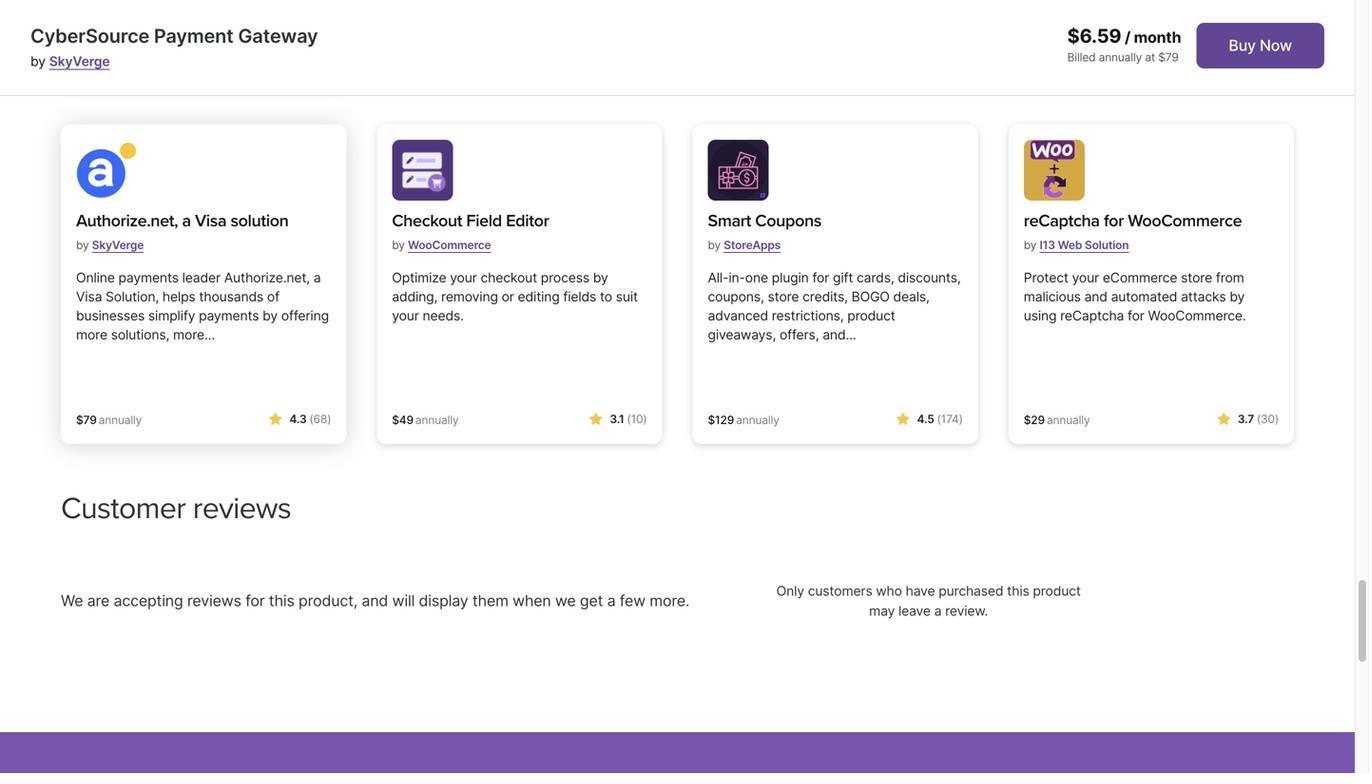 Task type: describe. For each thing, give the bounding box(es) containing it.
visa inside online payments leader authorize.net, a visa solution, helps thousands of businesses simplify payments by offering more solutions, more...
[[76, 289, 102, 305]]

from
[[1216, 270, 1245, 286]]

cybersource payment gateway by skyverge
[[30, 24, 318, 69]]

discounts,
[[898, 270, 961, 286]]

$129 annually
[[708, 413, 780, 427]]

woocommerce inside checkout field editor by woocommerce
[[408, 238, 491, 252]]

gateway
[[238, 24, 318, 48]]

checkout
[[392, 211, 462, 231]]

more...
[[173, 327, 215, 343]]

removing
[[441, 289, 498, 305]]

3.1
[[610, 412, 625, 426]]

at
[[1146, 50, 1156, 64]]

restrictions,
[[772, 308, 844, 324]]

and...
[[823, 327, 857, 343]]

leave
[[899, 603, 931, 619]]

advanced
[[708, 308, 769, 324]]

simplify
[[148, 308, 195, 324]]

your for recaptcha
[[1073, 270, 1100, 286]]

checkout field editor by woocommerce
[[392, 211, 549, 252]]

needs.
[[423, 308, 464, 324]]

storeapps
[[724, 238, 781, 252]]

skyverge link for authorize.net,
[[92, 231, 144, 260]]

$49 annually
[[392, 413, 459, 427]]

helps
[[163, 289, 196, 305]]

checkout
[[481, 270, 537, 286]]

of
[[267, 289, 280, 305]]

) for checkout field editor
[[643, 412, 647, 426]]

0 horizontal spatial and
[[362, 592, 388, 610]]

your for checkout
[[450, 270, 477, 286]]

or
[[502, 289, 514, 305]]

( for smart coupons
[[937, 412, 941, 426]]

gift
[[833, 270, 854, 286]]

purchased
[[939, 583, 1004, 599]]

a inside only customers who have purchased this product may leave a review.
[[935, 603, 942, 619]]

0 horizontal spatial your
[[392, 308, 419, 324]]

by inside checkout field editor by woocommerce
[[392, 238, 405, 252]]

deals,
[[894, 289, 930, 305]]

$79 inside $6.59 / month billed annually at $79
[[1159, 50, 1179, 64]]

recaptcha for woocommerce link
[[1024, 208, 1243, 234]]

thousands
[[199, 289, 264, 305]]

a inside authorize.net, a visa solution by skyverge
[[182, 211, 191, 231]]

checkout field editor link
[[392, 208, 549, 234]]

all-
[[708, 270, 729, 286]]

this for product,
[[269, 592, 295, 610]]

by inside cybersource payment gateway by skyverge
[[30, 53, 46, 69]]

cybersource
[[30, 24, 149, 48]]

bogo
[[852, 289, 890, 305]]

smart coupons link
[[708, 208, 822, 234]]

) for authorize.net, a visa solution
[[327, 412, 331, 426]]

recaptcha for woocommerce by i13 web solution
[[1024, 211, 1243, 252]]

customer
[[61, 490, 186, 527]]

1 horizontal spatial payments
[[199, 308, 259, 324]]

suit
[[616, 289, 638, 305]]

related products
[[61, 40, 310, 80]]

solution
[[231, 211, 289, 231]]

customer reviews
[[61, 490, 291, 527]]

store inside all-in-one plugin for gift cards, discounts, coupons, store credits, bogo deals, advanced restrictions, product giveaways, offers, and...
[[768, 289, 799, 305]]

annually for checkout field editor
[[416, 413, 459, 427]]

authorize.net, inside online payments leader authorize.net, a visa solution, helps thousands of businesses simplify payments by offering more solutions, more...
[[224, 270, 310, 286]]

editor
[[506, 211, 549, 231]]

woocommerce inside recaptcha for woocommerce by i13 web solution
[[1128, 211, 1243, 231]]

by inside protect your ecommerce store from malicious and automated attacks by using recaptcha for woocommerce.
[[1230, 289, 1245, 305]]

buy
[[1229, 36, 1257, 55]]

related
[[61, 40, 172, 80]]

solution,
[[106, 289, 159, 305]]

68
[[313, 412, 327, 426]]

annually for recaptcha for woocommerce
[[1047, 413, 1091, 427]]

store inside protect your ecommerce store from malicious and automated attacks by using recaptcha for woocommerce.
[[1182, 270, 1213, 286]]

now
[[1260, 36, 1293, 55]]

storeapps link
[[724, 231, 781, 260]]

one
[[746, 270, 769, 286]]

only customers who have purchased this product may leave a review.
[[777, 583, 1081, 619]]

) for recaptcha for woocommerce
[[1275, 412, 1279, 426]]

offers,
[[780, 327, 819, 343]]

a right get
[[607, 592, 616, 610]]

process
[[541, 270, 590, 286]]

credits,
[[803, 289, 848, 305]]

solutions,
[[111, 327, 170, 343]]

authorize.net, inside authorize.net, a visa solution by skyverge
[[76, 211, 178, 231]]

who
[[876, 583, 903, 599]]

) for smart coupons
[[959, 412, 963, 426]]

174
[[941, 412, 959, 426]]

authorize.net, a visa solution by skyverge
[[76, 211, 289, 252]]

cards,
[[857, 270, 895, 286]]

4.5
[[917, 412, 935, 426]]

solution
[[1085, 238, 1130, 252]]

$49
[[392, 413, 414, 427]]

visa inside authorize.net, a visa solution by skyverge
[[195, 211, 227, 231]]

1 vertical spatial reviews
[[187, 592, 241, 610]]

skyverge inside cybersource payment gateway by skyverge
[[49, 53, 110, 69]]

by inside online payments leader authorize.net, a visa solution, helps thousands of businesses simplify payments by offering more solutions, more...
[[263, 308, 278, 324]]

protect your ecommerce store from malicious and automated attacks by using recaptcha for woocommerce.
[[1024, 270, 1247, 324]]

by inside authorize.net, a visa solution by skyverge
[[76, 238, 89, 252]]

ecommerce
[[1103, 270, 1178, 286]]

by inside optimize your checkout process by adding, removing or editing fields to suit your needs.
[[593, 270, 608, 286]]

malicious
[[1024, 289, 1081, 305]]

authorize.net, a visa solution link
[[76, 208, 289, 234]]

in-
[[729, 270, 746, 286]]

review.
[[946, 603, 989, 619]]

coupons
[[756, 211, 822, 231]]

online
[[76, 270, 115, 286]]

0 vertical spatial reviews
[[193, 490, 291, 527]]

businesses
[[76, 308, 145, 324]]

recaptcha inside protect your ecommerce store from malicious and automated attacks by using recaptcha for woocommerce.
[[1061, 308, 1125, 324]]



Task type: locate. For each thing, give the bounding box(es) containing it.
display
[[419, 592, 469, 610]]

annually right $129
[[736, 413, 780, 427]]

store
[[1182, 270, 1213, 286], [768, 289, 799, 305]]

$6.59 / month billed annually at $79
[[1068, 24, 1182, 64]]

1 vertical spatial skyverge link
[[92, 231, 144, 260]]

visa
[[195, 211, 227, 231], [76, 289, 102, 305]]

payment
[[154, 24, 234, 48]]

) right 4.3
[[327, 412, 331, 426]]

your
[[450, 270, 477, 286], [1073, 270, 1100, 286], [392, 308, 419, 324]]

0 vertical spatial visa
[[195, 211, 227, 231]]

store up attacks
[[1182, 270, 1213, 286]]

all-in-one plugin for gift cards, discounts, coupons, store credits, bogo deals, advanced restrictions, product giveaways, offers, and...
[[708, 270, 961, 343]]

a up 'offering'
[[314, 270, 321, 286]]

by down checkout
[[392, 238, 405, 252]]

0 horizontal spatial product
[[848, 308, 896, 324]]

your inside protect your ecommerce store from malicious and automated attacks by using recaptcha for woocommerce.
[[1073, 270, 1100, 286]]

only
[[777, 583, 805, 599]]

1 horizontal spatial store
[[1182, 270, 1213, 286]]

( right 4.3
[[310, 412, 313, 426]]

i13 web solution link
[[1040, 231, 1130, 260]]

by inside recaptcha for woocommerce by i13 web solution
[[1024, 238, 1037, 252]]

1 horizontal spatial $79
[[1159, 50, 1179, 64]]

2 ) from the left
[[643, 412, 647, 426]]

1 horizontal spatial product
[[1033, 583, 1081, 599]]

smart coupons by storeapps
[[708, 211, 822, 252]]

editing
[[518, 289, 560, 305]]

authorize.net, up the online at the left of the page
[[76, 211, 178, 231]]

your up removing
[[450, 270, 477, 286]]

get
[[580, 592, 603, 610]]

field
[[466, 211, 502, 231]]

this for product
[[1008, 583, 1030, 599]]

web
[[1058, 238, 1083, 252]]

for down automated
[[1128, 308, 1145, 324]]

product,
[[299, 592, 358, 610]]

using
[[1024, 308, 1057, 324]]

skyverge link down cybersource
[[49, 53, 110, 69]]

0 horizontal spatial $79
[[76, 413, 97, 427]]

10
[[631, 412, 643, 426]]

we are accepting reviews for this product, and will display them when we get a few more.
[[61, 592, 690, 610]]

buy now link
[[1197, 23, 1325, 68]]

annually right $49
[[416, 413, 459, 427]]

1 horizontal spatial and
[[1085, 289, 1108, 305]]

0 horizontal spatial payments
[[118, 270, 179, 286]]

annually down /
[[1099, 50, 1143, 64]]

0 horizontal spatial store
[[768, 289, 799, 305]]

have
[[906, 583, 936, 599]]

annually for smart coupons
[[736, 413, 780, 427]]

for inside recaptcha for woocommerce by i13 web solution
[[1104, 211, 1124, 231]]

0 vertical spatial and
[[1085, 289, 1108, 305]]

) right 3.1
[[643, 412, 647, 426]]

) right 3.7
[[1275, 412, 1279, 426]]

for up solution
[[1104, 211, 1124, 231]]

we
[[61, 592, 83, 610]]

) right 4.5
[[959, 412, 963, 426]]

( right 3.1
[[627, 412, 631, 426]]

product right purchased
[[1033, 583, 1081, 599]]

we
[[555, 592, 576, 610]]

annually inside $6.59 / month billed annually at $79
[[1099, 50, 1143, 64]]

( for checkout field editor
[[627, 412, 631, 426]]

0 vertical spatial woocommerce
[[1128, 211, 1243, 231]]

4.3 ( 68 )
[[290, 412, 331, 426]]

payments up the solution,
[[118, 270, 179, 286]]

$79 down more
[[76, 413, 97, 427]]

authorize.net,
[[76, 211, 178, 231], [224, 270, 310, 286]]

skyverge link up the online at the left of the page
[[92, 231, 144, 260]]

1 vertical spatial store
[[768, 289, 799, 305]]

are
[[87, 592, 110, 610]]

to
[[600, 289, 613, 305]]

1 vertical spatial payments
[[199, 308, 259, 324]]

1 horizontal spatial your
[[450, 270, 477, 286]]

this inside only customers who have purchased this product may leave a review.
[[1008, 583, 1030, 599]]

1 horizontal spatial visa
[[195, 211, 227, 231]]

annually right $29
[[1047, 413, 1091, 427]]

customers
[[808, 583, 873, 599]]

plugin
[[772, 270, 809, 286]]

optimize your checkout process by adding, removing or editing fields to suit your needs.
[[392, 270, 638, 324]]

by down smart
[[708, 238, 721, 252]]

3.7
[[1238, 412, 1255, 426]]

woocommerce up the ecommerce on the right top
[[1128, 211, 1243, 231]]

$6.59
[[1068, 24, 1122, 48]]

0 vertical spatial skyverge link
[[49, 53, 110, 69]]

giveaways,
[[708, 327, 776, 343]]

store down plugin
[[768, 289, 799, 305]]

i13
[[1040, 238, 1056, 252]]

1 vertical spatial visa
[[76, 289, 102, 305]]

2 horizontal spatial your
[[1073, 270, 1100, 286]]

1 ) from the left
[[327, 412, 331, 426]]

by up to
[[593, 270, 608, 286]]

month
[[1134, 28, 1182, 47]]

30
[[1261, 412, 1275, 426]]

your down i13 web solution link
[[1073, 270, 1100, 286]]

( for authorize.net, a visa solution
[[310, 412, 313, 426]]

payments down "thousands"
[[199, 308, 259, 324]]

by down 'of'
[[263, 308, 278, 324]]

1 horizontal spatial woocommerce
[[1128, 211, 1243, 231]]

visa left the solution
[[195, 211, 227, 231]]

4.5 ( 174 )
[[917, 412, 963, 426]]

0 vertical spatial $79
[[1159, 50, 1179, 64]]

a right leave
[[935, 603, 942, 619]]

may
[[870, 603, 895, 619]]

online payments leader authorize.net, a visa solution, helps thousands of businesses simplify payments by offering more solutions, more...
[[76, 270, 329, 343]]

1 vertical spatial skyverge
[[92, 238, 144, 252]]

annually for authorize.net, a visa solution
[[99, 413, 142, 427]]

( for recaptcha for woocommerce
[[1257, 412, 1261, 426]]

more.
[[650, 592, 690, 610]]

billed
[[1068, 50, 1096, 64]]

fields
[[564, 289, 597, 305]]

product inside all-in-one plugin for gift cards, discounts, coupons, store credits, bogo deals, advanced restrictions, product giveaways, offers, and...
[[848, 308, 896, 324]]

0 vertical spatial payments
[[118, 270, 179, 286]]

1 vertical spatial $79
[[76, 413, 97, 427]]

authorize.net, up 'of'
[[224, 270, 310, 286]]

$79 right the at
[[1159, 50, 1179, 64]]

by down from
[[1230, 289, 1245, 305]]

a up leader
[[182, 211, 191, 231]]

4 ) from the left
[[1275, 412, 1279, 426]]

1 vertical spatial and
[[362, 592, 388, 610]]

0 vertical spatial product
[[848, 308, 896, 324]]

1 vertical spatial authorize.net,
[[224, 270, 310, 286]]

0 horizontal spatial this
[[269, 592, 295, 610]]

1 vertical spatial woocommerce
[[408, 238, 491, 252]]

adding,
[[392, 289, 438, 305]]

by left i13
[[1024, 238, 1037, 252]]

3.7 ( 30 )
[[1238, 412, 1279, 426]]

buy now
[[1229, 36, 1293, 55]]

for inside all-in-one plugin for gift cards, discounts, coupons, store credits, bogo deals, advanced restrictions, product giveaways, offers, and...
[[813, 270, 830, 286]]

accepting
[[114, 592, 183, 610]]

and right malicious
[[1085, 289, 1108, 305]]

optimize
[[392, 270, 447, 286]]

0 vertical spatial skyverge
[[49, 53, 110, 69]]

1 horizontal spatial authorize.net,
[[224, 270, 310, 286]]

products
[[180, 40, 310, 80]]

protect
[[1024, 270, 1069, 286]]

0 horizontal spatial visa
[[76, 289, 102, 305]]

product down bogo
[[848, 308, 896, 324]]

recaptcha inside recaptcha for woocommerce by i13 web solution
[[1024, 211, 1100, 231]]

3 ( from the left
[[937, 412, 941, 426]]

)
[[327, 412, 331, 426], [643, 412, 647, 426], [959, 412, 963, 426], [1275, 412, 1279, 426]]

few
[[620, 592, 646, 610]]

2 ( from the left
[[627, 412, 631, 426]]

3 ) from the left
[[959, 412, 963, 426]]

by down cybersource
[[30, 53, 46, 69]]

leader
[[182, 270, 221, 286]]

0 horizontal spatial authorize.net,
[[76, 211, 178, 231]]

0 vertical spatial recaptcha
[[1024, 211, 1100, 231]]

when
[[513, 592, 551, 610]]

4 ( from the left
[[1257, 412, 1261, 426]]

for
[[1104, 211, 1124, 231], [813, 270, 830, 286], [1128, 308, 1145, 324], [246, 592, 265, 610]]

skyverge inside authorize.net, a visa solution by skyverge
[[92, 238, 144, 252]]

1 horizontal spatial this
[[1008, 583, 1030, 599]]

(
[[310, 412, 313, 426], [627, 412, 631, 426], [937, 412, 941, 426], [1257, 412, 1261, 426]]

a inside online payments leader authorize.net, a visa solution, helps thousands of businesses simplify payments by offering more solutions, more...
[[314, 270, 321, 286]]

skyverge down cybersource
[[49, 53, 110, 69]]

product
[[848, 308, 896, 324], [1033, 583, 1081, 599]]

/
[[1125, 28, 1131, 47]]

$29
[[1024, 413, 1045, 427]]

0 horizontal spatial woocommerce
[[408, 238, 491, 252]]

annually down solutions,
[[99, 413, 142, 427]]

and inside protect your ecommerce store from malicious and automated attacks by using recaptcha for woocommerce.
[[1085, 289, 1108, 305]]

recaptcha down malicious
[[1061, 308, 1125, 324]]

annually
[[1099, 50, 1143, 64], [99, 413, 142, 427], [416, 413, 459, 427], [736, 413, 780, 427], [1047, 413, 1091, 427]]

by up the online at the left of the page
[[76, 238, 89, 252]]

visa down the online at the left of the page
[[76, 289, 102, 305]]

( right 4.5
[[937, 412, 941, 426]]

product inside only customers who have purchased this product may leave a review.
[[1033, 583, 1081, 599]]

for inside protect your ecommerce store from malicious and automated attacks by using recaptcha for woocommerce.
[[1128, 308, 1145, 324]]

for left the product, on the left of page
[[246, 592, 265, 610]]

1 ( from the left
[[310, 412, 313, 426]]

4.3
[[290, 412, 307, 426]]

0 vertical spatial store
[[1182, 270, 1213, 286]]

1 vertical spatial recaptcha
[[1061, 308, 1125, 324]]

skyverge link for cybersource
[[49, 53, 110, 69]]

by inside the smart coupons by storeapps
[[708, 238, 721, 252]]

this left the product, on the left of page
[[269, 592, 295, 610]]

more
[[76, 327, 107, 343]]

your down adding,
[[392, 308, 419, 324]]

woocommerce down checkout field editor link
[[408, 238, 491, 252]]

0 vertical spatial authorize.net,
[[76, 211, 178, 231]]

woocommerce link
[[408, 231, 491, 260]]

( right 3.7
[[1257, 412, 1261, 426]]

skyverge up the online at the left of the page
[[92, 238, 144, 252]]

will
[[392, 592, 415, 610]]

reviews
[[193, 490, 291, 527], [187, 592, 241, 610]]

attacks
[[1182, 289, 1227, 305]]

1 vertical spatial product
[[1033, 583, 1081, 599]]

for up 'credits,'
[[813, 270, 830, 286]]

this right purchased
[[1008, 583, 1030, 599]]

recaptcha up web
[[1024, 211, 1100, 231]]

and left will
[[362, 592, 388, 610]]



Task type: vqa. For each thing, say whether or not it's contained in the screenshot.


